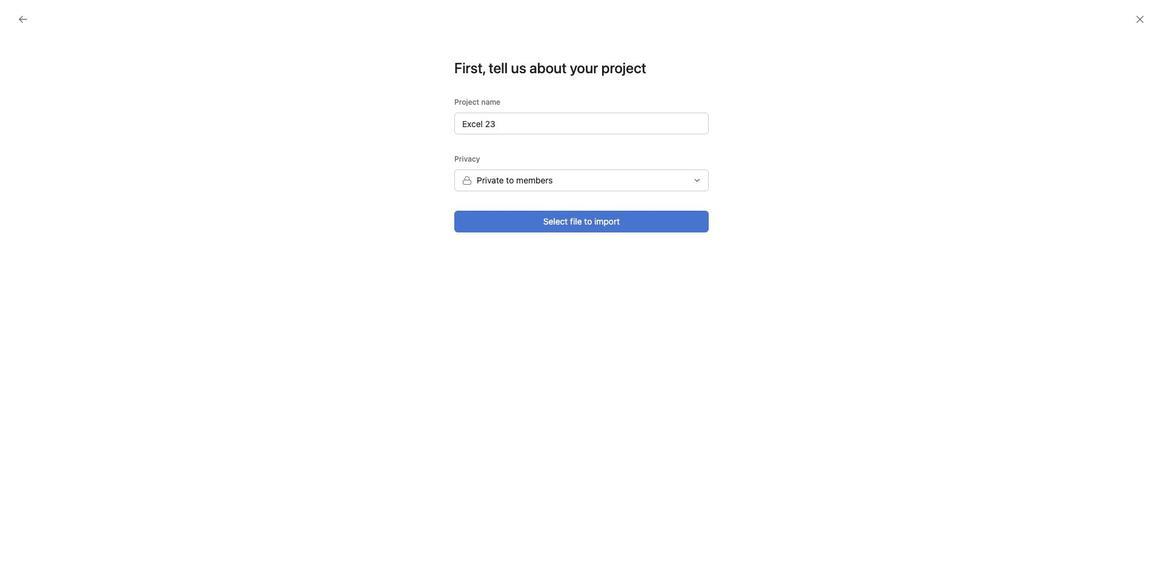 Task type: describe. For each thing, give the bounding box(es) containing it.
hide sidebar image
[[16, 10, 25, 19]]

go back image
[[18, 15, 28, 24]]

close image
[[1136, 15, 1146, 24]]



Task type: locate. For each thing, give the bounding box(es) containing it.
None text field
[[455, 113, 709, 135]]

list item
[[675, 502, 705, 532]]



Task type: vqa. For each thing, say whether or not it's contained in the screenshot.
"prominent" icon
no



